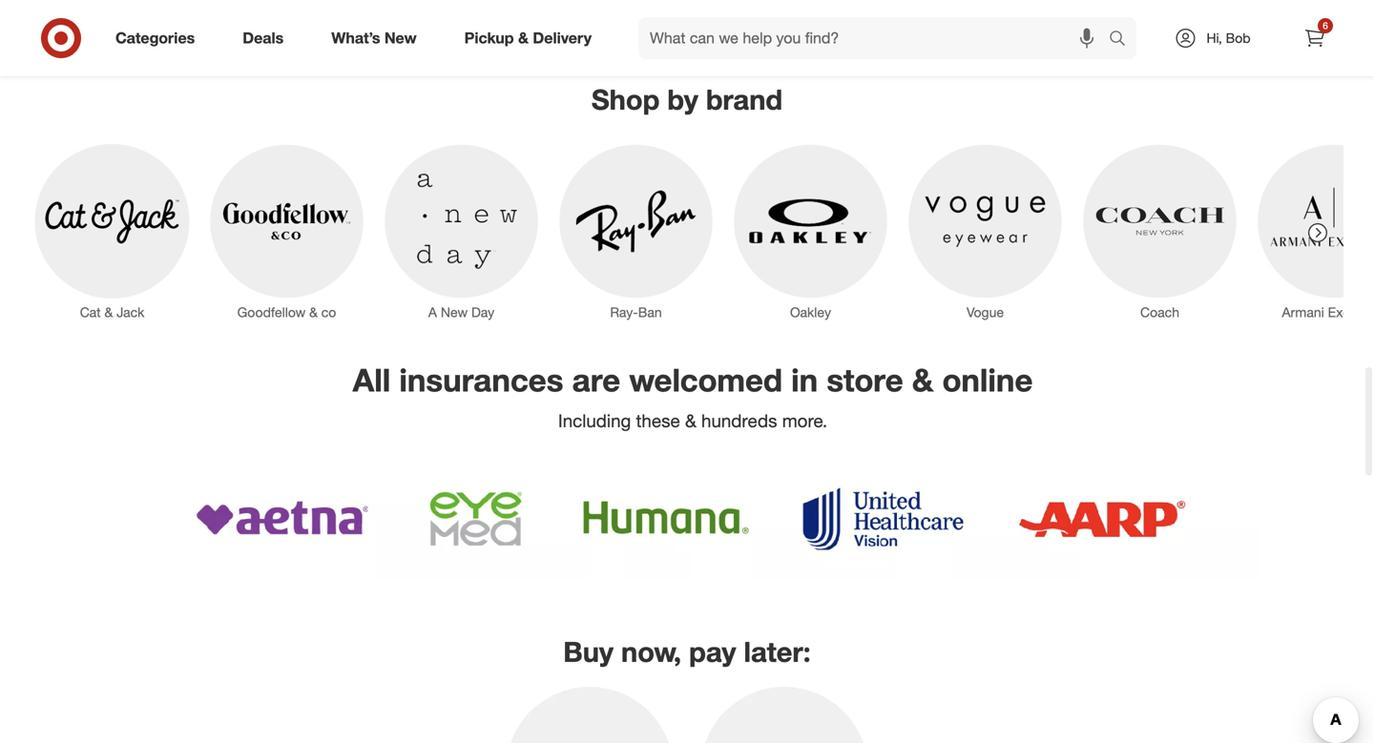 Task type: describe. For each thing, give the bounding box(es) containing it.
armani exchange image
[[1257, 144, 1374, 299]]

buy
[[563, 635, 614, 669]]

brand
[[706, 82, 783, 116]]

a new day
[[428, 304, 494, 321]]

ray-ban link
[[558, 144, 714, 322]]

& for pickup
[[518, 29, 529, 47]]

pickup
[[464, 29, 514, 47]]

shop by brand
[[592, 82, 783, 116]]

cat & jack
[[80, 304, 144, 321]]

exchang
[[1328, 304, 1374, 321]]

welcomed
[[629, 361, 783, 399]]

new for a
[[441, 304, 468, 321]]

in
[[791, 361, 818, 399]]

cat
[[80, 304, 101, 321]]

hundreds
[[701, 410, 777, 432]]

& for goodfellow
[[309, 304, 318, 321]]

& right store
[[912, 361, 934, 399]]

later:
[[744, 635, 811, 669]]

hi, bob
[[1207, 30, 1251, 46]]

What can we help you find? suggestions appear below search field
[[638, 17, 1114, 59]]

goodfellow & co
[[237, 304, 336, 321]]

are
[[572, 361, 621, 399]]

shop
[[592, 82, 660, 116]]

including
[[558, 410, 631, 432]]

armani exchang link
[[1257, 144, 1374, 322]]

bob
[[1226, 30, 1251, 46]]

& right the these
[[685, 410, 696, 432]]

armani
[[1282, 304, 1324, 321]]

coach
[[1140, 304, 1180, 321]]

a new day link
[[384, 144, 539, 322]]

goodfellow & co image
[[209, 144, 365, 299]]

6 link
[[1294, 17, 1336, 59]]

search button
[[1100, 17, 1146, 63]]

categories
[[115, 29, 195, 47]]

store
[[827, 361, 903, 399]]

oakley image
[[733, 144, 888, 299]]

co
[[321, 304, 336, 321]]

what's new
[[331, 29, 417, 47]]

vogue
[[967, 304, 1004, 321]]

what's
[[331, 29, 380, 47]]

vogue image
[[908, 144, 1063, 299]]

coach image
[[1082, 144, 1238, 299]]



Task type: vqa. For each thing, say whether or not it's contained in the screenshot.
'6' to the top
no



Task type: locate. For each thing, give the bounding box(es) containing it.
jack
[[117, 304, 144, 321]]

6
[[1323, 20, 1328, 31]]

day
[[471, 304, 494, 321]]

categories link
[[99, 17, 219, 59]]

oakley
[[790, 304, 831, 321]]

by
[[667, 82, 698, 116]]

& for cat
[[104, 304, 113, 321]]

& right cat
[[104, 304, 113, 321]]

pickup & delivery link
[[448, 17, 616, 59]]

vogue link
[[908, 144, 1063, 322]]

all
[[353, 361, 391, 399]]

delivery
[[533, 29, 592, 47]]

ban
[[638, 304, 662, 321]]

1 horizontal spatial new
[[441, 304, 468, 321]]

armani exchang
[[1282, 304, 1374, 321]]

& left co
[[309, 304, 318, 321]]

these
[[636, 410, 680, 432]]

ray ban image
[[558, 144, 714, 299]]

goodfellow
[[237, 304, 306, 321]]

a new day image
[[384, 144, 539, 299]]

all insurances are welcomed in store & online
[[353, 361, 1033, 399]]

oakley link
[[733, 144, 888, 322]]

pickup & delivery
[[464, 29, 592, 47]]

ray-
[[610, 304, 638, 321]]

including these & hundreds more.
[[558, 410, 828, 432]]

new
[[384, 29, 417, 47], [441, 304, 468, 321]]

new right a
[[441, 304, 468, 321]]

new right what's
[[384, 29, 417, 47]]

0 vertical spatial new
[[384, 29, 417, 47]]

what's new link
[[315, 17, 441, 59]]

more.
[[782, 410, 828, 432]]

deals link
[[226, 17, 308, 59]]

now,
[[621, 635, 682, 669]]

& right pickup
[[518, 29, 529, 47]]

cat & jack link
[[34, 144, 190, 322]]

cat & jack image
[[34, 144, 190, 299]]

goodfellow & co link
[[209, 144, 365, 322]]

a
[[428, 304, 437, 321]]

online
[[942, 361, 1033, 399]]

buy now, pay later:
[[563, 635, 811, 669]]

deals
[[243, 29, 284, 47]]

0 horizontal spatial new
[[384, 29, 417, 47]]

& inside goodfellow & co link
[[309, 304, 318, 321]]

coach link
[[1082, 144, 1238, 322]]

insurances
[[399, 361, 563, 399]]

search
[[1100, 31, 1146, 49]]

pay
[[689, 635, 736, 669]]

hi,
[[1207, 30, 1222, 46]]

& inside cat & jack link
[[104, 304, 113, 321]]

1 vertical spatial new
[[441, 304, 468, 321]]

new for what's
[[384, 29, 417, 47]]

ray-ban
[[610, 304, 662, 321]]

&
[[518, 29, 529, 47], [104, 304, 113, 321], [309, 304, 318, 321], [912, 361, 934, 399], [685, 410, 696, 432]]

& inside pickup & delivery link
[[518, 29, 529, 47]]



